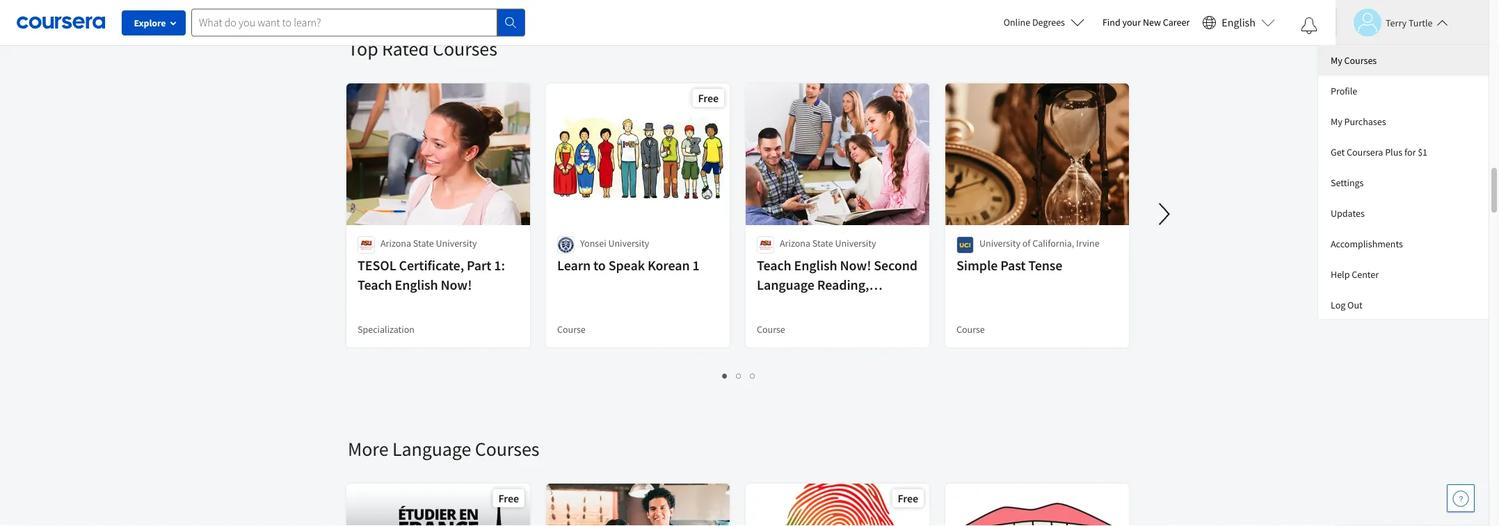 Task type: locate. For each thing, give the bounding box(es) containing it.
updates
[[1331, 207, 1365, 220]]

1 inside button
[[723, 369, 728, 382]]

free link
[[345, 483, 532, 527], [745, 483, 931, 527]]

1 horizontal spatial course
[[757, 324, 785, 336]]

simple
[[957, 257, 998, 274]]

1 arizona from the left
[[381, 237, 411, 250]]

0 horizontal spatial 1
[[693, 257, 700, 274]]

0 horizontal spatial course
[[557, 324, 586, 336]]

1 vertical spatial my
[[1331, 116, 1343, 128]]

terry turtle
[[1386, 16, 1433, 29]]

0 vertical spatial english
[[1222, 16, 1256, 30]]

help center
[[1331, 269, 1379, 281]]

settings link
[[1319, 168, 1489, 198]]

2 arizona state university from the left
[[780, 237, 876, 250]]

1 horizontal spatial free
[[698, 91, 719, 105]]

course down simple
[[957, 324, 985, 336]]

course
[[557, 324, 586, 336], [757, 324, 785, 336], [957, 324, 985, 336]]

0 vertical spatial my
[[1331, 54, 1343, 67]]

list inside top rated courses carousel element
[[348, 367, 1131, 383]]

state
[[413, 237, 434, 250], [813, 237, 833, 250]]

0 horizontal spatial teach
[[358, 277, 392, 294]]

my left purchases
[[1331, 116, 1343, 128]]

state up certificate,
[[413, 237, 434, 250]]

state up teach english now! second language reading, writing, and grammar
[[813, 237, 833, 250]]

my purchases
[[1331, 116, 1386, 128]]

2 horizontal spatial english
[[1222, 16, 1256, 30]]

rated
[[382, 37, 429, 61]]

more language courses
[[348, 437, 540, 462]]

1 state from the left
[[413, 237, 434, 250]]

1 vertical spatial 1
[[723, 369, 728, 382]]

arizona
[[381, 237, 411, 250], [780, 237, 811, 250]]

arizona state university up teach english now! second language reading, writing, and grammar
[[780, 237, 876, 250]]

1 horizontal spatial 1
[[723, 369, 728, 382]]

teach down tesol
[[358, 277, 392, 294]]

my for my courses
[[1331, 54, 1343, 67]]

english up reading, on the right of the page
[[794, 257, 837, 274]]

university of california, irvine
[[980, 237, 1100, 250]]

english
[[1222, 16, 1256, 30], [794, 257, 837, 274], [395, 277, 438, 294]]

speak
[[609, 257, 645, 274]]

university up reading, on the right of the page
[[835, 237, 876, 250]]

1 my from the top
[[1331, 54, 1343, 67]]

my
[[1331, 54, 1343, 67], [1331, 116, 1343, 128]]

0 horizontal spatial english
[[395, 277, 438, 294]]

1 horizontal spatial english
[[794, 257, 837, 274]]

log
[[1331, 299, 1346, 312]]

1 course from the left
[[557, 324, 586, 336]]

1 horizontal spatial free link
[[745, 483, 931, 527]]

find
[[1103, 16, 1121, 29]]

terry
[[1386, 16, 1407, 29]]

language up writing,
[[757, 277, 815, 294]]

find your new career
[[1103, 16, 1190, 29]]

1 horizontal spatial arizona state university
[[780, 237, 876, 250]]

now! inside teach english now! second language reading, writing, and grammar
[[840, 257, 871, 274]]

1
[[693, 257, 700, 274], [723, 369, 728, 382]]

learn to speak korean 1
[[557, 257, 700, 274]]

0 vertical spatial 1
[[693, 257, 700, 274]]

arizona state university image
[[757, 237, 774, 254]]

reading,
[[817, 277, 869, 294]]

course for teach english now! second language reading, writing, and grammar
[[757, 324, 785, 336]]

past
[[1001, 257, 1026, 274]]

my courses link
[[1319, 45, 1489, 76]]

0 vertical spatial teach
[[757, 257, 792, 274]]

0 horizontal spatial arizona
[[381, 237, 411, 250]]

english right career
[[1222, 16, 1256, 30]]

help
[[1331, 269, 1350, 281]]

courses
[[433, 37, 497, 61], [1345, 54, 1377, 67], [475, 437, 540, 462]]

2 vertical spatial english
[[395, 277, 438, 294]]

my for my purchases
[[1331, 116, 1343, 128]]

course down learn
[[557, 324, 586, 336]]

now!
[[840, 257, 871, 274], [441, 277, 472, 294]]

arizona state university up certificate,
[[381, 237, 477, 250]]

courses inside terry turtle menu
[[1345, 54, 1377, 67]]

english down certificate,
[[395, 277, 438, 294]]

university up "part"
[[436, 237, 477, 250]]

show notifications image
[[1301, 17, 1318, 34]]

log out button
[[1319, 290, 1489, 319]]

simple past tense
[[957, 257, 1063, 274]]

0 horizontal spatial free
[[499, 492, 519, 506]]

1 horizontal spatial teach
[[757, 257, 792, 274]]

1 horizontal spatial state
[[813, 237, 833, 250]]

courses for top rated courses
[[433, 37, 497, 61]]

1 vertical spatial now!
[[441, 277, 472, 294]]

language
[[757, 277, 815, 294], [392, 437, 471, 462]]

2 state from the left
[[813, 237, 833, 250]]

log out
[[1331, 299, 1363, 312]]

profile
[[1331, 85, 1358, 97]]

1 free link from the left
[[345, 483, 532, 527]]

new
[[1143, 16, 1161, 29]]

courses for more language courses
[[475, 437, 540, 462]]

explore
[[134, 17, 166, 29]]

arizona state university for english
[[780, 237, 876, 250]]

arizona state university
[[381, 237, 477, 250], [780, 237, 876, 250]]

free
[[698, 91, 719, 105], [499, 492, 519, 506], [898, 492, 918, 506]]

university up simple past tense
[[980, 237, 1021, 250]]

1 horizontal spatial arizona
[[780, 237, 811, 250]]

now! up reading, on the right of the page
[[840, 257, 871, 274]]

arizona up tesol
[[381, 237, 411, 250]]

and
[[807, 296, 829, 313]]

irvine
[[1076, 237, 1100, 250]]

1 arizona state university from the left
[[381, 237, 477, 250]]

2 my from the top
[[1331, 116, 1343, 128]]

1 horizontal spatial language
[[757, 277, 815, 294]]

list
[[348, 367, 1131, 383]]

1 vertical spatial language
[[392, 437, 471, 462]]

online degrees
[[1004, 16, 1065, 29]]

my up profile
[[1331, 54, 1343, 67]]

out
[[1348, 299, 1363, 312]]

0 horizontal spatial language
[[392, 437, 471, 462]]

university up learn to speak korean 1
[[608, 237, 649, 250]]

explore button
[[122, 10, 186, 35]]

1 left "2" button
[[723, 369, 728, 382]]

teach
[[757, 257, 792, 274], [358, 277, 392, 294]]

4 university from the left
[[980, 237, 1021, 250]]

accomplishments
[[1331, 238, 1403, 250]]

list containing 1
[[348, 367, 1131, 383]]

3 course from the left
[[957, 324, 985, 336]]

online degrees button
[[993, 7, 1096, 38]]

0 vertical spatial now!
[[840, 257, 871, 274]]

tesol certificate, part 1: teach english now!
[[358, 257, 505, 294]]

university
[[436, 237, 477, 250], [608, 237, 649, 250], [835, 237, 876, 250], [980, 237, 1021, 250]]

1 horizontal spatial now!
[[840, 257, 871, 274]]

teach down arizona state university icon
[[757, 257, 792, 274]]

2 horizontal spatial course
[[957, 324, 985, 336]]

course down writing,
[[757, 324, 785, 336]]

writing,
[[757, 296, 804, 313]]

language right more
[[392, 437, 471, 462]]

2 course from the left
[[757, 324, 785, 336]]

0 vertical spatial language
[[757, 277, 815, 294]]

2 arizona from the left
[[780, 237, 811, 250]]

1 vertical spatial english
[[794, 257, 837, 274]]

0 horizontal spatial now!
[[441, 277, 472, 294]]

arizona right arizona state university icon
[[780, 237, 811, 250]]

None search field
[[191, 9, 525, 37]]

english inside button
[[1222, 16, 1256, 30]]

3
[[750, 369, 756, 382]]

free inside top rated courses carousel element
[[698, 91, 719, 105]]

0 horizontal spatial state
[[413, 237, 434, 250]]

2 horizontal spatial free
[[898, 492, 918, 506]]

0 horizontal spatial free link
[[345, 483, 532, 527]]

0 horizontal spatial arizona state university
[[381, 237, 477, 250]]

1 vertical spatial teach
[[358, 277, 392, 294]]

now! down "part"
[[441, 277, 472, 294]]

next slide image
[[1148, 198, 1181, 231]]

1 right korean
[[693, 257, 700, 274]]

online
[[1004, 16, 1031, 29]]



Task type: describe. For each thing, give the bounding box(es) containing it.
certificate,
[[399, 257, 464, 274]]

arizona state university for certificate,
[[381, 237, 477, 250]]

2 button
[[732, 367, 746, 383]]

purchases
[[1345, 116, 1386, 128]]

tesol
[[358, 257, 396, 274]]

grammar
[[832, 296, 888, 313]]

get coursera plus for $1 link
[[1319, 137, 1489, 168]]

3 button
[[746, 367, 760, 383]]

1 university from the left
[[436, 237, 477, 250]]

terry turtle menu
[[1319, 45, 1489, 319]]

coursera
[[1347, 146, 1384, 159]]

second
[[874, 257, 918, 274]]

my courses
[[1331, 54, 1377, 67]]

3 university from the left
[[835, 237, 876, 250]]

the pronunciation of american english specialization by university of california, irvine, image
[[946, 484, 1130, 527]]

find your new career link
[[1096, 14, 1197, 31]]

What do you want to learn? text field
[[191, 9, 498, 37]]

korean
[[648, 257, 690, 274]]

teach inside tesol certificate, part 1: teach english now!
[[358, 277, 392, 294]]

2 free link from the left
[[745, 483, 931, 527]]

2
[[737, 369, 742, 382]]

arizona state university image
[[358, 237, 375, 254]]

top rated courses
[[348, 37, 497, 61]]

1:
[[494, 257, 505, 274]]

settings
[[1331, 177, 1364, 189]]

1 button
[[718, 367, 732, 383]]

turtle
[[1409, 16, 1433, 29]]

coursera image
[[17, 11, 105, 34]]

career
[[1163, 16, 1190, 29]]

university of california, irvine image
[[957, 237, 974, 254]]

of
[[1023, 237, 1031, 250]]

more
[[348, 437, 389, 462]]

2 university from the left
[[608, 237, 649, 250]]

spanish vocabulary: careers and social events course by university of california, davis, image
[[546, 484, 731, 527]]

top
[[348, 37, 378, 61]]

center
[[1352, 269, 1379, 281]]

yonsei university image
[[557, 237, 575, 254]]

course for simple past tense
[[957, 324, 985, 336]]

get coursera plus for $1
[[1331, 146, 1428, 159]]

to
[[594, 257, 606, 274]]

teach inside teach english now! second language reading, writing, and grammar
[[757, 257, 792, 274]]

accomplishments link
[[1319, 229, 1489, 260]]

state for certificate,
[[413, 237, 434, 250]]

course for learn to speak korean 1
[[557, 324, 586, 336]]

state for english
[[813, 237, 833, 250]]

english button
[[1197, 0, 1281, 45]]

specialization
[[358, 324, 415, 336]]

learn
[[557, 257, 591, 274]]

degrees
[[1033, 16, 1065, 29]]

arizona for english
[[780, 237, 811, 250]]

get
[[1331, 146, 1345, 159]]

top rated courses carousel element
[[341, 0, 1499, 395]]

english inside teach english now! second language reading, writing, and grammar
[[794, 257, 837, 274]]

yonsei university
[[580, 237, 649, 250]]

teach english now! second language reading, writing, and grammar
[[757, 257, 918, 313]]

updates link
[[1319, 198, 1489, 229]]

yonsei
[[580, 237, 606, 250]]

profile link
[[1319, 76, 1489, 106]]

part
[[467, 257, 492, 274]]

tense
[[1029, 257, 1063, 274]]

more language courses carousel element
[[341, 395, 1499, 527]]

plus
[[1385, 146, 1403, 159]]

california,
[[1033, 237, 1075, 250]]

arizona for certificate,
[[381, 237, 411, 250]]

terry turtle button
[[1336, 9, 1448, 37]]

$1
[[1418, 146, 1428, 159]]

your
[[1123, 16, 1141, 29]]

my purchases link
[[1319, 106, 1489, 137]]

for
[[1405, 146, 1416, 159]]

help center image
[[1453, 491, 1470, 507]]

language inside teach english now! second language reading, writing, and grammar
[[757, 277, 815, 294]]

help center link
[[1319, 260, 1489, 290]]

now! inside tesol certificate, part 1: teach english now!
[[441, 277, 472, 294]]

english inside tesol certificate, part 1: teach english now!
[[395, 277, 438, 294]]



Task type: vqa. For each thing, say whether or not it's contained in the screenshot.


